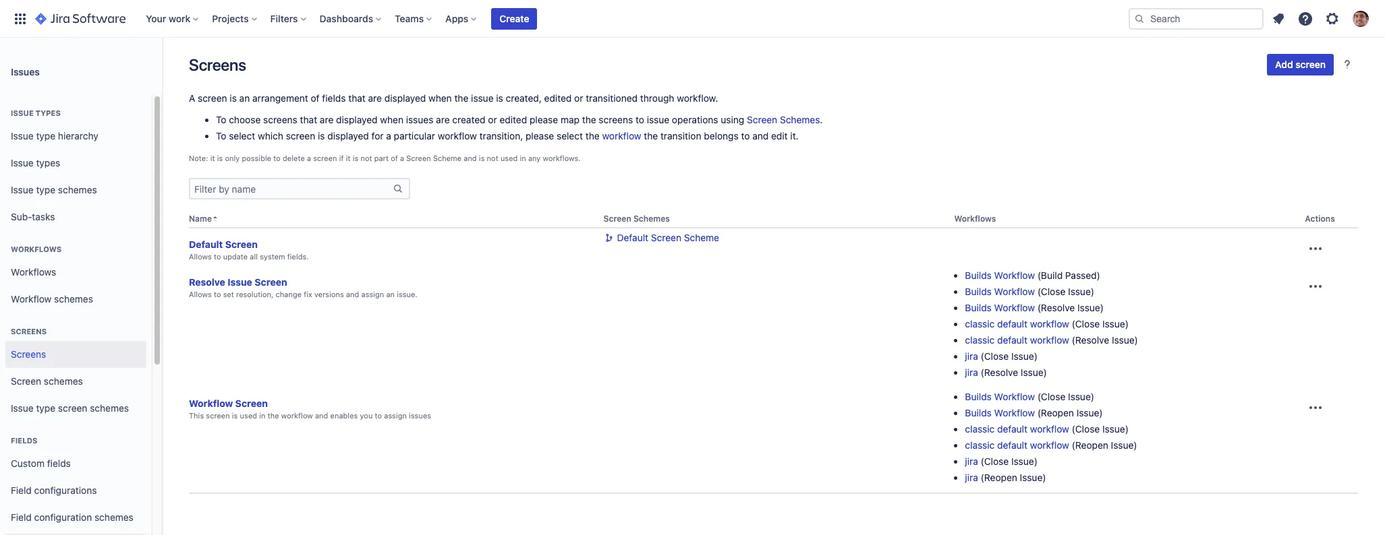 Task type: locate. For each thing, give the bounding box(es) containing it.
banner containing your work
[[0, 0, 1385, 38]]

jira software image
[[35, 10, 126, 27], [35, 10, 126, 27]]

assign left issue.
[[361, 290, 384, 299]]

belongs
[[704, 130, 739, 142]]

0 vertical spatial screens
[[189, 55, 246, 74]]

fields right arrangement
[[322, 92, 346, 104]]

schemes up it.
[[780, 114, 820, 125]]

please left map
[[530, 114, 558, 125]]

and left enables
[[315, 412, 328, 420]]

1 vertical spatial issues
[[409, 412, 431, 420]]

workflow
[[438, 130, 477, 142], [602, 130, 641, 142], [1030, 319, 1069, 330], [1030, 335, 1069, 346], [281, 412, 313, 420], [1030, 424, 1069, 435], [1030, 440, 1069, 451]]

is inside workflow screen this screen is used in the workflow and enables you to assign issues
[[232, 412, 238, 420]]

for
[[371, 130, 384, 142]]

default for default screen allows to update all system fields.
[[189, 239, 223, 250]]

1 horizontal spatial of
[[391, 154, 398, 163]]

type
[[36, 130, 55, 141], [36, 184, 55, 195], [36, 402, 55, 414]]

this
[[189, 412, 204, 420]]

1 horizontal spatial scheme
[[684, 232, 719, 244]]

an left issue.
[[386, 290, 395, 299]]

2 actions image from the top
[[1308, 279, 1324, 295]]

in down workflow screen link
[[259, 412, 265, 420]]

0 vertical spatial displayed
[[384, 92, 426, 104]]

1 vertical spatial used
[[240, 412, 257, 420]]

3 type from the top
[[36, 402, 55, 414]]

set
[[223, 290, 234, 299]]

1 it from the left
[[210, 154, 215, 163]]

2 jira from the top
[[965, 367, 978, 379]]

builds workflow link
[[965, 270, 1035, 281], [965, 286, 1035, 298], [965, 302, 1035, 314], [965, 391, 1035, 403], [965, 408, 1035, 419]]

used down transition,
[[500, 154, 518, 163]]

screen inside button
[[1295, 59, 1326, 70]]

0 vertical spatial an
[[239, 92, 250, 104]]

type down types
[[36, 130, 55, 141]]

or up map
[[574, 92, 583, 104]]

select down the "choose"
[[229, 130, 255, 142]]

0 horizontal spatial not
[[360, 154, 372, 163]]

screen up delete
[[286, 130, 315, 142]]

0 horizontal spatial edited
[[500, 114, 527, 125]]

2 horizontal spatial a
[[400, 154, 404, 163]]

to up workflow link
[[635, 114, 644, 125]]

2 vertical spatial actions image
[[1308, 400, 1324, 416]]

issue inside the to choose screens that are displayed when issues are created or edited please map the screens to issue operations using screen schemes . to select which screen is displayed for a particular workflow transition, please select the workflow the transition belongs to and edit it.
[[647, 114, 669, 125]]

1 horizontal spatial when
[[428, 92, 452, 104]]

type down screen schemes
[[36, 402, 55, 414]]

workflow inside "group"
[[11, 293, 51, 305]]

to right you
[[375, 412, 382, 420]]

issue types link
[[5, 150, 146, 177]]

schemes inside the to choose screens that are displayed when issues are created or edited please map the screens to issue operations using screen schemes . to select which screen is displayed for a particular workflow transition, please select the workflow the transition belongs to and edit it.
[[780, 114, 820, 125]]

of
[[311, 92, 320, 104], [391, 154, 398, 163]]

0 vertical spatial or
[[574, 92, 583, 104]]

1 vertical spatial an
[[386, 290, 395, 299]]

1 select from the left
[[229, 130, 255, 142]]

that up the note: it is only possible to delete a screen if it is not part of a screen scheme and is not used in any workflows.
[[348, 92, 366, 104]]

schemes inside fields group
[[94, 512, 133, 523]]

choose
[[229, 114, 261, 125]]

issues
[[11, 66, 40, 77]]

allows inside resolve issue screen allows to set resolution, change fix versions and assign an issue.
[[189, 290, 212, 299]]

learn more image
[[1339, 57, 1355, 73]]

1 horizontal spatial used
[[500, 154, 518, 163]]

screen right a
[[198, 92, 227, 104]]

0 vertical spatial fields
[[322, 92, 346, 104]]

type inside the screens group
[[36, 402, 55, 414]]

1 vertical spatial in
[[259, 412, 265, 420]]

schemes inside workflows "group"
[[54, 293, 93, 305]]

displayed
[[384, 92, 426, 104], [336, 114, 378, 125], [327, 130, 369, 142]]

screens group
[[5, 313, 146, 426]]

settings image
[[1324, 10, 1341, 27]]

an
[[239, 92, 250, 104], [386, 290, 395, 299]]

screen
[[1295, 59, 1326, 70], [198, 92, 227, 104], [286, 130, 315, 142], [313, 154, 337, 163], [58, 402, 87, 414], [206, 412, 230, 420]]

1 vertical spatial type
[[36, 184, 55, 195]]

field for field configuration schemes
[[11, 512, 32, 523]]

1 vertical spatial schemes
[[633, 214, 670, 224]]

screen right the add
[[1295, 59, 1326, 70]]

0 horizontal spatial or
[[488, 114, 497, 125]]

screen inside the to choose screens that are displayed when issues are created or edited please map the screens to issue operations using screen schemes . to select which screen is displayed for a particular workflow transition, please select the workflow the transition belongs to and edit it.
[[286, 130, 315, 142]]

assign
[[361, 290, 384, 299], [384, 412, 407, 420]]

0 horizontal spatial default
[[189, 239, 223, 250]]

builds
[[965, 270, 992, 281], [965, 286, 992, 298], [965, 302, 992, 314], [965, 391, 992, 403], [965, 408, 992, 419]]

fields up the field configurations
[[47, 458, 71, 469]]

allows
[[189, 252, 212, 261], [189, 290, 212, 299]]

1 horizontal spatial an
[[386, 290, 395, 299]]

of right part at the left of page
[[391, 154, 398, 163]]

a right part at the left of page
[[400, 154, 404, 163]]

part
[[374, 154, 389, 163]]

fields inside group
[[47, 458, 71, 469]]

0 vertical spatial schemes
[[780, 114, 820, 125]]

1 vertical spatial actions image
[[1308, 279, 1324, 295]]

screens up a
[[189, 55, 246, 74]]

to down the using
[[741, 130, 750, 142]]

2 default from the top
[[997, 335, 1027, 346]]

notifications image
[[1270, 10, 1287, 27]]

and right versions
[[346, 290, 359, 299]]

sub-
[[11, 211, 32, 222]]

an inside resolve issue screen allows to set resolution, change fix versions and assign an issue.
[[386, 290, 395, 299]]

workflow
[[994, 270, 1035, 281], [994, 286, 1035, 298], [11, 293, 51, 305], [994, 302, 1035, 314], [994, 391, 1035, 403], [189, 398, 233, 410], [994, 408, 1035, 419]]

0 horizontal spatial schemes
[[633, 214, 670, 224]]

edited
[[544, 92, 572, 104], [500, 114, 527, 125]]

when up for
[[380, 114, 403, 125]]

the inside workflow screen this screen is used in the workflow and enables you to assign issues
[[268, 412, 279, 420]]

or up transition,
[[488, 114, 497, 125]]

issue types
[[11, 109, 61, 117]]

0 horizontal spatial in
[[259, 412, 265, 420]]

allows left set
[[189, 290, 212, 299]]

1 vertical spatial issue
[[647, 114, 669, 125]]

0 vertical spatial when
[[428, 92, 452, 104]]

1 vertical spatial when
[[380, 114, 403, 125]]

is up the "choose"
[[230, 92, 237, 104]]

0 horizontal spatial fields
[[47, 458, 71, 469]]

to inside resolve issue screen allows to set resolution, change fix versions and assign an issue.
[[214, 290, 221, 299]]

2 vertical spatial reopen
[[984, 472, 1017, 484]]

edited up transition,
[[500, 114, 527, 125]]

2 field from the top
[[11, 512, 32, 523]]

5 builds workflow link from the top
[[965, 408, 1035, 419]]

screens down workflow schemes
[[11, 327, 47, 336]]

create
[[499, 12, 529, 24]]

type for schemes
[[36, 184, 55, 195]]

1 horizontal spatial schemes
[[780, 114, 820, 125]]

workflow inside workflow screen this screen is used in the workflow and enables you to assign issues
[[281, 412, 313, 420]]

assign right you
[[384, 412, 407, 420]]

primary element
[[8, 0, 1129, 37]]

filters
[[270, 12, 298, 24]]

issue
[[471, 92, 494, 104], [647, 114, 669, 125]]

resolve inside resolve issue screen allows to set resolution, change fix versions and assign an issue.
[[189, 277, 225, 288]]

issue types
[[11, 157, 60, 168]]

1 vertical spatial screens
[[11, 327, 47, 336]]

1 horizontal spatial default
[[617, 232, 648, 244]]

screens up which
[[263, 114, 297, 125]]

1 horizontal spatial are
[[368, 92, 382, 104]]

the right map
[[582, 114, 596, 125]]

of right arrangement
[[311, 92, 320, 104]]

0 horizontal spatial that
[[300, 114, 317, 125]]

0 horizontal spatial it
[[210, 154, 215, 163]]

screen down screen schemes link at the left bottom
[[58, 402, 87, 414]]

displayed up particular
[[384, 92, 426, 104]]

2 vertical spatial displayed
[[327, 130, 369, 142]]

is inside the to choose screens that are displayed when issues are created or edited please map the screens to issue operations using screen schemes . to select which screen is displayed for a particular workflow transition, please select the workflow the transition belongs to and edit it.
[[318, 130, 325, 142]]

1 not from the left
[[360, 154, 372, 163]]

2 not from the left
[[487, 154, 498, 163]]

type for screen
[[36, 402, 55, 414]]

1 builds workflow link from the top
[[965, 270, 1035, 281]]

0 vertical spatial please
[[530, 114, 558, 125]]

)
[[1097, 270, 1100, 281], [1091, 286, 1094, 298], [1100, 302, 1104, 314], [1125, 319, 1129, 330], [1134, 335, 1138, 346], [1034, 351, 1038, 362], [1043, 367, 1047, 379], [1091, 391, 1094, 403], [1099, 408, 1103, 419], [1125, 424, 1129, 435], [1134, 440, 1137, 451], [1034, 456, 1038, 468], [1043, 472, 1046, 484]]

0 horizontal spatial used
[[240, 412, 257, 420]]

schemes down screen schemes link at the left bottom
[[90, 402, 129, 414]]

2 horizontal spatial are
[[436, 114, 450, 125]]

screen down workflow screen link
[[206, 412, 230, 420]]

if
[[339, 154, 344, 163]]

it right note:
[[210, 154, 215, 163]]

0 horizontal spatial when
[[380, 114, 403, 125]]

a
[[189, 92, 195, 104]]

0 vertical spatial field
[[11, 485, 32, 496]]

that down arrangement
[[300, 114, 317, 125]]

issues inside the to choose screens that are displayed when issues are created or edited please map the screens to issue operations using screen schemes . to select which screen is displayed for a particular workflow transition, please select the workflow the transition belongs to and edit it.
[[406, 114, 433, 125]]

arrangement
[[252, 92, 308, 104]]

1 jira link from the top
[[965, 351, 978, 362]]

sidebar navigation image
[[147, 54, 177, 81]]

issue inside resolve issue screen allows to set resolution, change fix versions and assign an issue.
[[228, 277, 252, 288]]

are for displayed
[[436, 114, 450, 125]]

displayed up if
[[327, 130, 369, 142]]

in left any
[[520, 154, 526, 163]]

1 horizontal spatial or
[[574, 92, 583, 104]]

4 classic default workflow link from the top
[[965, 440, 1069, 451]]

your work button
[[142, 8, 204, 29]]

fields
[[322, 92, 346, 104], [47, 458, 71, 469]]

default inside default screen allows to update all system fields.
[[189, 239, 223, 250]]

1 horizontal spatial in
[[520, 154, 526, 163]]

0 horizontal spatial scheme
[[433, 154, 462, 163]]

0 vertical spatial reopen
[[1041, 408, 1074, 419]]

a screen is an arrangement of fields that are displayed when the issue is created, edited or transitioned through workflow.
[[189, 92, 718, 104]]

1 vertical spatial workflows
[[11, 245, 62, 254]]

a right delete
[[307, 154, 311, 163]]

1 vertical spatial that
[[300, 114, 317, 125]]

1 horizontal spatial issue
[[647, 114, 669, 125]]

reopen
[[1041, 408, 1074, 419], [1075, 440, 1108, 451], [984, 472, 1017, 484]]

screens
[[263, 114, 297, 125], [599, 114, 633, 125]]

2 screens from the left
[[599, 114, 633, 125]]

1 horizontal spatial reopen
[[1041, 408, 1074, 419]]

1 jira from the top
[[965, 351, 978, 362]]

projects button
[[208, 8, 262, 29]]

screen inside group
[[58, 402, 87, 414]]

screen
[[747, 114, 777, 125], [406, 154, 431, 163], [603, 214, 631, 224], [651, 232, 681, 244], [225, 239, 258, 250], [255, 277, 287, 288], [11, 375, 41, 387], [235, 398, 268, 410]]

screen inside group
[[11, 375, 41, 387]]

1 horizontal spatial it
[[346, 154, 350, 163]]

1 vertical spatial or
[[488, 114, 497, 125]]

field configurations
[[11, 485, 97, 496]]

edited up map
[[544, 92, 572, 104]]

0 horizontal spatial of
[[311, 92, 320, 104]]

schemes up issue type screen schemes at the bottom of page
[[44, 375, 83, 387]]

2 to from the top
[[216, 130, 226, 142]]

2 jira link from the top
[[965, 367, 978, 379]]

filters button
[[266, 8, 311, 29]]

field down custom
[[11, 485, 32, 496]]

2 vertical spatial screens
[[11, 349, 46, 360]]

workflow.
[[677, 92, 718, 104]]

not
[[360, 154, 372, 163], [487, 154, 498, 163]]

fields group
[[5, 422, 146, 536]]

workflows.
[[543, 154, 581, 163]]

when up particular
[[428, 92, 452, 104]]

0 horizontal spatial select
[[229, 130, 255, 142]]

classic default workflow link
[[965, 319, 1069, 330], [965, 335, 1069, 346], [965, 424, 1069, 435], [965, 440, 1069, 451]]

1 vertical spatial field
[[11, 512, 32, 523]]

when
[[428, 92, 452, 104], [380, 114, 403, 125]]

default down screen schemes
[[617, 232, 648, 244]]

0 horizontal spatial an
[[239, 92, 250, 104]]

not left part at the left of page
[[360, 154, 372, 163]]

1 horizontal spatial not
[[487, 154, 498, 163]]

issue features group
[[5, 532, 146, 536]]

not down transition,
[[487, 154, 498, 163]]

Search field
[[1129, 8, 1264, 29]]

schemes down workflows link
[[54, 293, 93, 305]]

used down workflow screen link
[[240, 412, 257, 420]]

an up the "choose"
[[239, 92, 250, 104]]

3 jira link from the top
[[965, 456, 978, 468]]

1 horizontal spatial edited
[[544, 92, 572, 104]]

schemes down 'issue types' link
[[58, 184, 97, 195]]

1 vertical spatial allows
[[189, 290, 212, 299]]

workflow inside workflow screen this screen is used in the workflow and enables you to assign issues
[[189, 398, 233, 410]]

2 horizontal spatial reopen
[[1075, 440, 1108, 451]]

banner
[[0, 0, 1385, 38]]

1 type from the top
[[36, 130, 55, 141]]

to left set
[[214, 290, 221, 299]]

to down default screen link
[[214, 252, 221, 261]]

default screen scheme link
[[614, 231, 719, 245]]

a right for
[[386, 130, 391, 142]]

0 vertical spatial edited
[[544, 92, 572, 104]]

1 field from the top
[[11, 485, 32, 496]]

1 vertical spatial of
[[391, 154, 398, 163]]

field configuration schemes
[[11, 512, 133, 523]]

1 vertical spatial edited
[[500, 114, 527, 125]]

screen inside workflow screen this screen is used in the workflow and enables you to assign issues
[[206, 412, 230, 420]]

select down map
[[557, 130, 583, 142]]

you
[[360, 412, 373, 420]]

1 horizontal spatial screens
[[599, 114, 633, 125]]

the down workflow screen link
[[268, 412, 279, 420]]

please up any
[[526, 130, 554, 142]]

actions image
[[1308, 241, 1324, 257], [1308, 279, 1324, 295], [1308, 400, 1324, 416]]

update
[[223, 252, 248, 261]]

issues up particular
[[406, 114, 433, 125]]

workflows
[[954, 214, 996, 224], [11, 245, 62, 254], [11, 266, 56, 278]]

0 vertical spatial allows
[[189, 252, 212, 261]]

is right which
[[318, 130, 325, 142]]

it
[[210, 154, 215, 163], [346, 154, 350, 163]]

and inside resolve issue screen allows to set resolution, change fix versions and assign an issue.
[[346, 290, 359, 299]]

screens up screen schemes
[[11, 349, 46, 360]]

2 type from the top
[[36, 184, 55, 195]]

workflow screen this screen is used in the workflow and enables you to assign issues
[[189, 398, 431, 420]]

1 allows from the top
[[189, 252, 212, 261]]

add screen button
[[1267, 54, 1334, 76]]

4 classic from the top
[[965, 440, 995, 451]]

2 allows from the top
[[189, 290, 212, 299]]

0 vertical spatial actions image
[[1308, 241, 1324, 257]]

1 vertical spatial fields
[[47, 458, 71, 469]]

issue up created
[[471, 92, 494, 104]]

1 screens from the left
[[263, 114, 297, 125]]

that inside the to choose screens that are displayed when issues are created or edited please map the screens to issue operations using screen schemes . to select which screen is displayed for a particular workflow transition, please select the workflow the transition belongs to and edit it.
[[300, 114, 317, 125]]

1 horizontal spatial select
[[557, 130, 583, 142]]

name
[[189, 214, 212, 224]]

to left the "choose"
[[216, 114, 226, 125]]

using
[[721, 114, 744, 125]]

type up tasks
[[36, 184, 55, 195]]

allows down default screen link
[[189, 252, 212, 261]]

1 vertical spatial to
[[216, 130, 226, 142]]

0 vertical spatial assign
[[361, 290, 384, 299]]

0 vertical spatial issues
[[406, 114, 433, 125]]

2 vertical spatial type
[[36, 402, 55, 414]]

1 horizontal spatial a
[[386, 130, 391, 142]]

issue type hierarchy
[[11, 130, 98, 141]]

screen left if
[[313, 154, 337, 163]]

screen schemes link
[[747, 114, 820, 125]]

workflows inside workflows link
[[11, 266, 56, 278]]

0 vertical spatial type
[[36, 130, 55, 141]]

versions
[[314, 290, 344, 299]]

4 jira link from the top
[[965, 472, 978, 484]]

to up only
[[216, 130, 226, 142]]

it right if
[[346, 154, 350, 163]]

default down name button
[[189, 239, 223, 250]]

issues right you
[[409, 412, 431, 420]]

issue down through
[[647, 114, 669, 125]]

3 actions image from the top
[[1308, 400, 1324, 416]]

is down workflow screen link
[[232, 412, 238, 420]]

1 to from the top
[[216, 114, 226, 125]]

field left configuration
[[11, 512, 32, 523]]

schemes up "default screen scheme" link
[[633, 214, 670, 224]]

0 vertical spatial to
[[216, 114, 226, 125]]

1 vertical spatial scheme
[[684, 232, 719, 244]]

used
[[500, 154, 518, 163], [240, 412, 257, 420]]

(
[[1037, 270, 1041, 281], [1037, 286, 1041, 298], [1037, 302, 1041, 314], [1072, 319, 1075, 330], [1072, 335, 1075, 346], [981, 351, 984, 362], [981, 367, 984, 379], [1037, 391, 1041, 403], [1037, 408, 1041, 419], [1072, 424, 1075, 435], [1072, 440, 1075, 451], [981, 456, 984, 468], [981, 472, 984, 484]]

issue.
[[397, 290, 417, 299]]

1 vertical spatial please
[[526, 130, 554, 142]]

field for field configurations
[[11, 485, 32, 496]]

to
[[216, 114, 226, 125], [216, 130, 226, 142]]

0 horizontal spatial screens
[[263, 114, 297, 125]]

1 vertical spatial assign
[[384, 412, 407, 420]]

schemes up issue features group
[[94, 512, 133, 523]]

custom
[[11, 458, 45, 469]]

displayed up for
[[336, 114, 378, 125]]

2 vertical spatial workflows
[[11, 266, 56, 278]]

screen inside resolve issue screen allows to set resolution, change fix versions and assign an issue.
[[255, 277, 287, 288]]

and left 'edit'
[[752, 130, 769, 142]]

4 builds workflow link from the top
[[965, 391, 1035, 403]]

are
[[368, 92, 382, 104], [320, 114, 333, 125], [436, 114, 450, 125]]

screen schemes link
[[5, 368, 146, 395]]

assign inside resolve issue screen allows to set resolution, change fix versions and assign an issue.
[[361, 290, 384, 299]]

1 horizontal spatial that
[[348, 92, 366, 104]]

your
[[146, 12, 166, 24]]

default
[[617, 232, 648, 244], [189, 239, 223, 250]]

0 vertical spatial issue
[[471, 92, 494, 104]]

screens up workflow link
[[599, 114, 633, 125]]

classic
[[965, 319, 995, 330], [965, 335, 995, 346], [965, 424, 995, 435], [965, 440, 995, 451]]

transition
[[660, 130, 701, 142]]



Task type: describe. For each thing, give the bounding box(es) containing it.
configurations
[[34, 485, 97, 496]]

dashboards
[[319, 12, 373, 24]]

4 builds from the top
[[965, 391, 992, 403]]

apps
[[445, 12, 468, 24]]

it.
[[790, 130, 799, 142]]

used inside workflow screen this screen is used in the workflow and enables you to assign issues
[[240, 412, 257, 420]]

in inside workflow screen this screen is used in the workflow and enables you to assign issues
[[259, 412, 265, 420]]

screens link
[[5, 341, 146, 368]]

note:
[[189, 154, 208, 163]]

workflows group
[[5, 231, 146, 317]]

issue type screen schemes link
[[5, 395, 146, 422]]

0 vertical spatial used
[[500, 154, 518, 163]]

to inside default screen allows to update all system fields.
[[214, 252, 221, 261]]

screen inside workflow screen this screen is used in the workflow and enables you to assign issues
[[235, 398, 268, 410]]

the right workflow link
[[644, 130, 658, 142]]

4 default from the top
[[997, 440, 1027, 451]]

1 classic from the top
[[965, 319, 995, 330]]

field configurations link
[[5, 478, 146, 505]]

actions image for close issue
[[1308, 279, 1324, 295]]

resolution,
[[236, 290, 273, 299]]

builds workflow ( build passed ) builds workflow ( close issue ) builds workflow ( resolve issue ) classic default workflow ( close issue ) classic default workflow ( resolve issue ) jira ( close issue ) jira ( resolve issue )
[[965, 270, 1138, 379]]

workflows link
[[5, 259, 146, 286]]

issue type schemes
[[11, 184, 97, 195]]

actions
[[1305, 214, 1335, 224]]

0 vertical spatial of
[[311, 92, 320, 104]]

sub-tasks link
[[5, 204, 146, 231]]

which
[[258, 130, 283, 142]]

only
[[225, 154, 240, 163]]

default screen link
[[189, 238, 258, 252]]

to inside workflow screen this screen is used in the workflow and enables you to assign issues
[[375, 412, 382, 420]]

3 builds from the top
[[965, 302, 992, 314]]

edited inside the to choose screens that are displayed when issues are created or edited please map the screens to issue operations using screen schemes . to select which screen is displayed for a particular workflow transition, please select the workflow the transition belongs to and edit it.
[[500, 114, 527, 125]]

3 classic from the top
[[965, 424, 995, 435]]

change
[[276, 290, 302, 299]]

fix
[[304, 290, 312, 299]]

allows inside default screen allows to update all system fields.
[[189, 252, 212, 261]]

when inside the to choose screens that are displayed when issues are created or edited please map the screens to issue operations using screen schemes . to select which screen is displayed for a particular workflow transition, please select the workflow the transition belongs to and edit it.
[[380, 114, 403, 125]]

transitioned
[[586, 92, 638, 104]]

is down transition,
[[479, 154, 485, 163]]

builds workflow ( close issue ) builds workflow ( reopen issue ) classic default workflow ( close issue ) classic default workflow ( reopen issue ) jira ( close issue ) jira ( reopen issue )
[[965, 391, 1137, 484]]

tasks
[[32, 211, 55, 222]]

configuration
[[34, 512, 92, 523]]

is left created,
[[496, 92, 503, 104]]

add
[[1275, 59, 1293, 70]]

1 builds from the top
[[965, 270, 992, 281]]

fields
[[11, 436, 37, 445]]

issues inside workflow screen this screen is used in the workflow and enables you to assign issues
[[409, 412, 431, 420]]

2 builds workflow link from the top
[[965, 286, 1035, 298]]

is right if
[[353, 154, 358, 163]]

issue inside the screens group
[[11, 402, 34, 414]]

default screen scheme
[[617, 232, 719, 244]]

3 default from the top
[[997, 424, 1027, 435]]

2 classic from the top
[[965, 335, 995, 346]]

search image
[[1134, 13, 1145, 24]]

is left only
[[217, 154, 223, 163]]

default for default screen scheme
[[617, 232, 648, 244]]

a inside the to choose screens that are displayed when issues are created or edited please map the screens to issue operations using screen schemes . to select which screen is displayed for a particular workflow transition, please select the workflow the transition belongs to and edit it.
[[386, 130, 391, 142]]

3 builds workflow link from the top
[[965, 302, 1035, 314]]

1 vertical spatial displayed
[[336, 114, 378, 125]]

the up created
[[454, 92, 468, 104]]

1 horizontal spatial fields
[[322, 92, 346, 104]]

enables
[[330, 412, 358, 420]]

screens for screens link
[[11, 349, 46, 360]]

screen schemes
[[11, 375, 83, 387]]

.
[[820, 114, 823, 125]]

actions image for reopen issue
[[1308, 400, 1324, 416]]

workflow screen link
[[189, 397, 268, 411]]

workflow schemes link
[[5, 286, 146, 313]]

issue type schemes link
[[5, 177, 146, 204]]

workflows for workflows "group"
[[11, 245, 62, 254]]

schemes inside issue types group
[[58, 184, 97, 195]]

1 classic default workflow link from the top
[[965, 319, 1069, 330]]

particular
[[394, 130, 435, 142]]

screen schemes
[[603, 214, 670, 224]]

assign inside workflow screen this screen is used in the workflow and enables you to assign issues
[[384, 412, 407, 420]]

workflow link
[[602, 130, 641, 142]]

2 builds from the top
[[965, 286, 992, 298]]

or inside the to choose screens that are displayed when issues are created or edited please map the screens to issue operations using screen schemes . to select which screen is displayed for a particular workflow transition, please select the workflow the transition belongs to and edit it.
[[488, 114, 497, 125]]

created,
[[506, 92, 542, 104]]

created
[[452, 114, 485, 125]]

0 horizontal spatial reopen
[[984, 472, 1017, 484]]

0 vertical spatial workflows
[[954, 214, 996, 224]]

1 vertical spatial reopen
[[1075, 440, 1108, 451]]

help image
[[1297, 10, 1314, 27]]

work
[[169, 12, 190, 24]]

create button
[[491, 8, 537, 29]]

add screen
[[1275, 59, 1326, 70]]

and inside the to choose screens that are displayed when issues are created or edited please map the screens to issue operations using screen schemes . to select which screen is displayed for a particular workflow transition, please select the workflow the transition belongs to and edit it.
[[752, 130, 769, 142]]

0 horizontal spatial are
[[320, 114, 333, 125]]

1 actions image from the top
[[1308, 241, 1324, 257]]

1 default from the top
[[997, 319, 1027, 330]]

3 classic default workflow link from the top
[[965, 424, 1069, 435]]

4 jira from the top
[[965, 472, 978, 484]]

scheme image
[[603, 231, 614, 244]]

teams button
[[391, 8, 437, 29]]

to left delete
[[273, 154, 281, 163]]

your work
[[146, 12, 190, 24]]

types
[[36, 157, 60, 168]]

field configuration schemes link
[[5, 505, 146, 532]]

passed
[[1065, 270, 1097, 281]]

screen inside the to choose screens that are displayed when issues are created or edited please map the screens to issue operations using screen schemes . to select which screen is displayed for a particular workflow transition, please select the workflow the transition belongs to and edit it.
[[747, 114, 777, 125]]

workflow schemes
[[11, 293, 93, 305]]

appswitcher icon image
[[12, 10, 28, 27]]

system
[[260, 252, 285, 261]]

delete
[[283, 154, 305, 163]]

teams
[[395, 12, 424, 24]]

0 vertical spatial in
[[520, 154, 526, 163]]

projects
[[212, 12, 249, 24]]

2 it from the left
[[346, 154, 350, 163]]

resolve issue screen link
[[189, 276, 287, 290]]

Filter by name text field
[[190, 179, 393, 198]]

sub-tasks
[[11, 211, 55, 222]]

apps button
[[441, 8, 482, 29]]

to choose screens that are displayed when issues are created or edited please map the screens to issue operations using screen schemes . to select which screen is displayed for a particular workflow transition, please select the workflow the transition belongs to and edit it.
[[216, 114, 823, 142]]

dashboards button
[[315, 8, 387, 29]]

the left workflow link
[[585, 130, 600, 142]]

edit
[[771, 130, 788, 142]]

3 jira from the top
[[965, 456, 978, 468]]

issue types group
[[5, 94, 146, 235]]

and inside workflow screen this screen is used in the workflow and enables you to assign issues
[[315, 412, 328, 420]]

screen inside default screen allows to update all system fields.
[[225, 239, 258, 250]]

type for hierarchy
[[36, 130, 55, 141]]

5 builds from the top
[[965, 408, 992, 419]]

screens for the screens group
[[11, 327, 47, 336]]

name button
[[189, 214, 212, 224]]

issue type screen schemes
[[11, 402, 129, 414]]

issue type hierarchy link
[[5, 123, 146, 150]]

custom fields
[[11, 458, 71, 469]]

resolve issue screen allows to set resolution, change fix versions and assign an issue.
[[189, 277, 417, 299]]

0 horizontal spatial issue
[[471, 92, 494, 104]]

2 select from the left
[[557, 130, 583, 142]]

operations
[[672, 114, 718, 125]]

0 horizontal spatial a
[[307, 154, 311, 163]]

build
[[1041, 270, 1063, 281]]

hierarchy
[[58, 130, 98, 141]]

are for of
[[368, 92, 382, 104]]

0 vertical spatial scheme
[[433, 154, 462, 163]]

map
[[561, 114, 580, 125]]

and down created
[[464, 154, 477, 163]]

default screen allows to update all system fields.
[[189, 239, 309, 261]]

0 vertical spatial that
[[348, 92, 366, 104]]

transition,
[[479, 130, 523, 142]]

note: it is only possible to delete a screen if it is not part of a screen scheme and is not used in any workflows.
[[189, 154, 581, 163]]

fields.
[[287, 252, 309, 261]]

2 classic default workflow link from the top
[[965, 335, 1069, 346]]

workflows for workflows link
[[11, 266, 56, 278]]

custom fields link
[[5, 451, 146, 478]]

your profile and settings image
[[1353, 10, 1369, 27]]



Task type: vqa. For each thing, say whether or not it's contained in the screenshot.
list corresponding to 'Premium' icon
no



